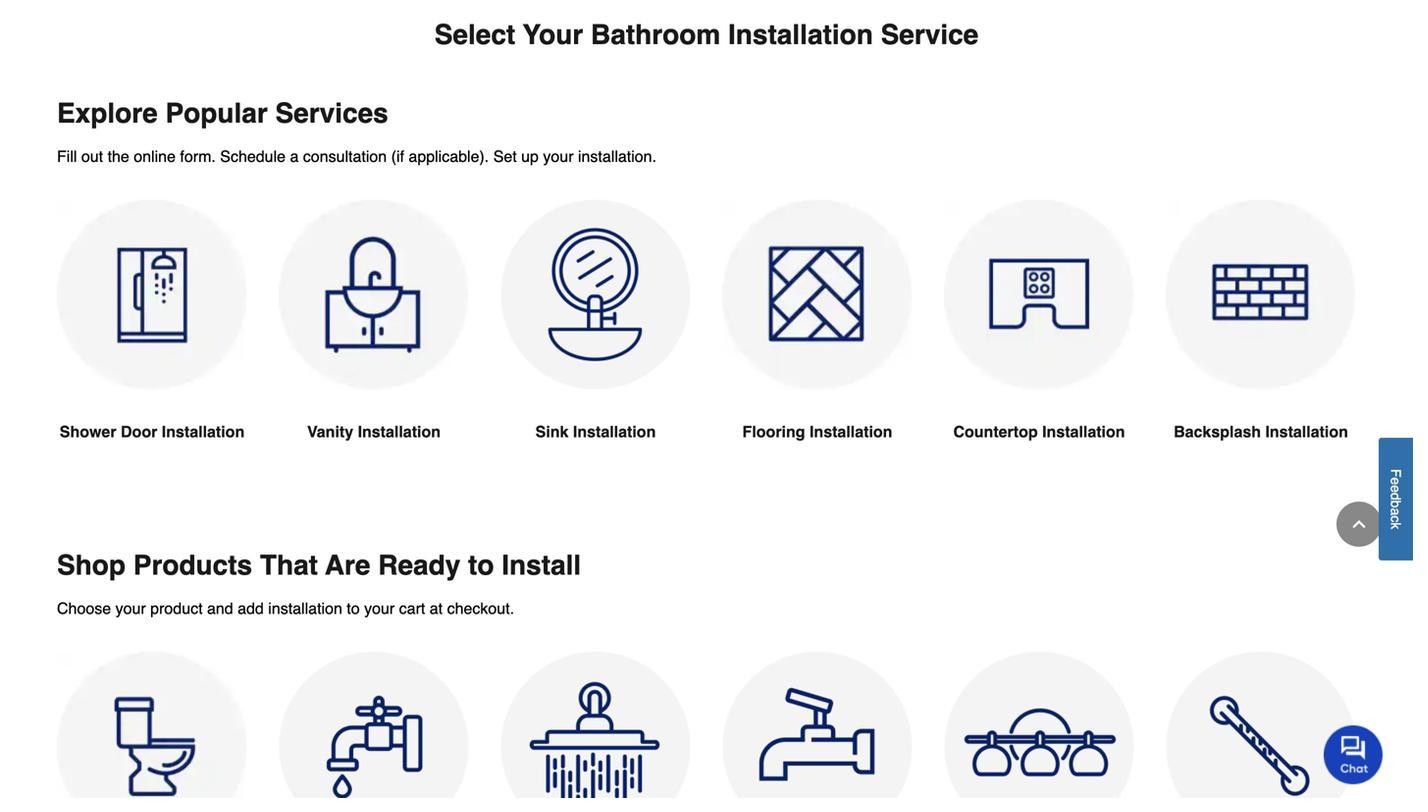 Task type: locate. For each thing, give the bounding box(es) containing it.
1 horizontal spatial a
[[1389, 508, 1405, 516]]

1 horizontal spatial to
[[468, 550, 494, 581]]

d
[[1389, 493, 1405, 500]]

shower door installation link
[[57, 200, 247, 491]]

sink
[[536, 423, 569, 441]]

fill
[[57, 147, 77, 166]]

that
[[260, 550, 318, 581]]

backsplash
[[1174, 423, 1262, 441]]

installation for flooring installation
[[810, 423, 893, 441]]

1 vertical spatial to
[[347, 600, 360, 618]]

out
[[81, 147, 103, 166]]

online
[[134, 147, 176, 166]]

f e e d b a c k button
[[1380, 438, 1414, 561]]

your left cart
[[364, 600, 395, 618]]

e
[[1389, 477, 1405, 485], [1389, 485, 1405, 493]]

a up k
[[1389, 508, 1405, 516]]

choose your product and add installation to your cart at checkout.
[[57, 600, 515, 618]]

a
[[290, 147, 299, 166], [1389, 508, 1405, 516]]

f e e d b a c k
[[1389, 469, 1405, 529]]

e up 'b'
[[1389, 485, 1405, 493]]

popular
[[165, 98, 268, 129]]

installation for countertop installation
[[1043, 423, 1126, 441]]

2 horizontal spatial your
[[543, 147, 574, 166]]

select your bathroom installation service
[[435, 19, 979, 51]]

1 vertical spatial a
[[1389, 508, 1405, 516]]

and
[[207, 600, 233, 618]]

an icon of a shower head with water flowing. image
[[501, 652, 691, 798]]

k
[[1389, 522, 1405, 529]]

at
[[430, 600, 443, 618]]

flooring installation link
[[723, 200, 913, 491]]

2 e from the top
[[1389, 485, 1405, 493]]

countertop installation link
[[945, 200, 1135, 491]]

sink installation link
[[501, 200, 691, 491]]

to
[[468, 550, 494, 581], [347, 600, 360, 618]]

select
[[435, 19, 516, 51]]

vanity
[[307, 423, 354, 441]]

your
[[543, 147, 574, 166], [115, 600, 146, 618], [364, 600, 395, 618]]

your right the up
[[543, 147, 574, 166]]

are
[[325, 550, 371, 581]]

explore popular services
[[57, 98, 389, 129]]

vanity installation
[[307, 423, 441, 441]]

1 horizontal spatial your
[[364, 600, 395, 618]]

to up checkout.
[[468, 550, 494, 581]]

0 horizontal spatial to
[[347, 600, 360, 618]]

an icon of a countertop with a 4-burner cooktop. image
[[945, 200, 1135, 391]]

installation
[[268, 600, 343, 618]]

installation for sink installation
[[573, 423, 656, 441]]

schedule
[[220, 147, 286, 166]]

an icon of a bathroom faucet. image
[[279, 652, 469, 798]]

choose
[[57, 600, 111, 618]]

an icon of a toilet. image
[[57, 652, 247, 798]]

your left product on the bottom left
[[115, 600, 146, 618]]

a right the schedule
[[290, 147, 299, 166]]

form.
[[180, 147, 216, 166]]

fill out the online form. schedule a consultation (if applicable). set up your installation.
[[57, 147, 657, 166]]

0 horizontal spatial a
[[290, 147, 299, 166]]

product
[[150, 600, 203, 618]]

0 vertical spatial a
[[290, 147, 299, 166]]

an icon of a floor tile. image
[[723, 200, 913, 391]]

e up d
[[1389, 477, 1405, 485]]

to down are
[[347, 600, 360, 618]]

shower
[[60, 423, 116, 441]]

installation
[[729, 19, 874, 51], [162, 423, 245, 441], [358, 423, 441, 441], [573, 423, 656, 441], [810, 423, 893, 441], [1043, 423, 1126, 441], [1266, 423, 1349, 441]]

the
[[108, 147, 129, 166]]



Task type: describe. For each thing, give the bounding box(es) containing it.
an icon of a bath grab bar. image
[[1167, 652, 1357, 798]]

set
[[494, 147, 517, 166]]

an icon of a vessel sink with faucet and mirror. image
[[501, 200, 691, 390]]

shop
[[57, 550, 126, 581]]

your
[[523, 19, 583, 51]]

backsplash installation
[[1174, 423, 1349, 441]]

1 e from the top
[[1389, 477, 1405, 485]]

installation for backsplash installation
[[1266, 423, 1349, 441]]

flooring
[[743, 423, 806, 441]]

countertop
[[954, 423, 1039, 441]]

flooring installation
[[743, 423, 893, 441]]

install
[[502, 550, 581, 581]]

products
[[133, 550, 252, 581]]

bathroom
[[591, 19, 721, 51]]

an icon of a bathtub faucet. image
[[723, 652, 913, 798]]

an icon of a bathroom vanity light bar. image
[[945, 652, 1135, 798]]

a inside f e e d b a c k button
[[1389, 508, 1405, 516]]

c
[[1389, 516, 1405, 522]]

cart
[[399, 600, 425, 618]]

installation for vanity installation
[[358, 423, 441, 441]]

consultation
[[303, 147, 387, 166]]

chevron up image
[[1350, 515, 1370, 534]]

an icon of a bath vanity with sink, faucet and mirror. image
[[279, 200, 469, 391]]

explore
[[57, 98, 158, 129]]

installation.
[[578, 147, 657, 166]]

service
[[881, 19, 979, 51]]

f
[[1389, 469, 1405, 477]]

an icon of a shower door with shower head. image
[[57, 200, 247, 391]]

add
[[238, 600, 264, 618]]

shower door installation
[[60, 423, 245, 441]]

sink installation
[[536, 423, 656, 441]]

backsplash installation link
[[1167, 200, 1357, 491]]

shop products that are ready to install
[[57, 550, 581, 581]]

0 vertical spatial to
[[468, 550, 494, 581]]

(if
[[391, 147, 405, 166]]

b
[[1389, 500, 1405, 508]]

countertop installation
[[954, 423, 1126, 441]]

checkout.
[[447, 600, 515, 618]]

applicable).
[[409, 147, 489, 166]]

chat invite button image
[[1325, 725, 1384, 785]]

services
[[275, 98, 389, 129]]

scroll to top element
[[1337, 502, 1383, 547]]

up
[[522, 147, 539, 166]]

door
[[121, 423, 157, 441]]

ready
[[378, 550, 461, 581]]

0 horizontal spatial your
[[115, 600, 146, 618]]

an icon of a backsplash. image
[[1167, 200, 1357, 391]]

vanity installation link
[[279, 200, 469, 491]]



Task type: vqa. For each thing, say whether or not it's contained in the screenshot.
The Shock.
no



